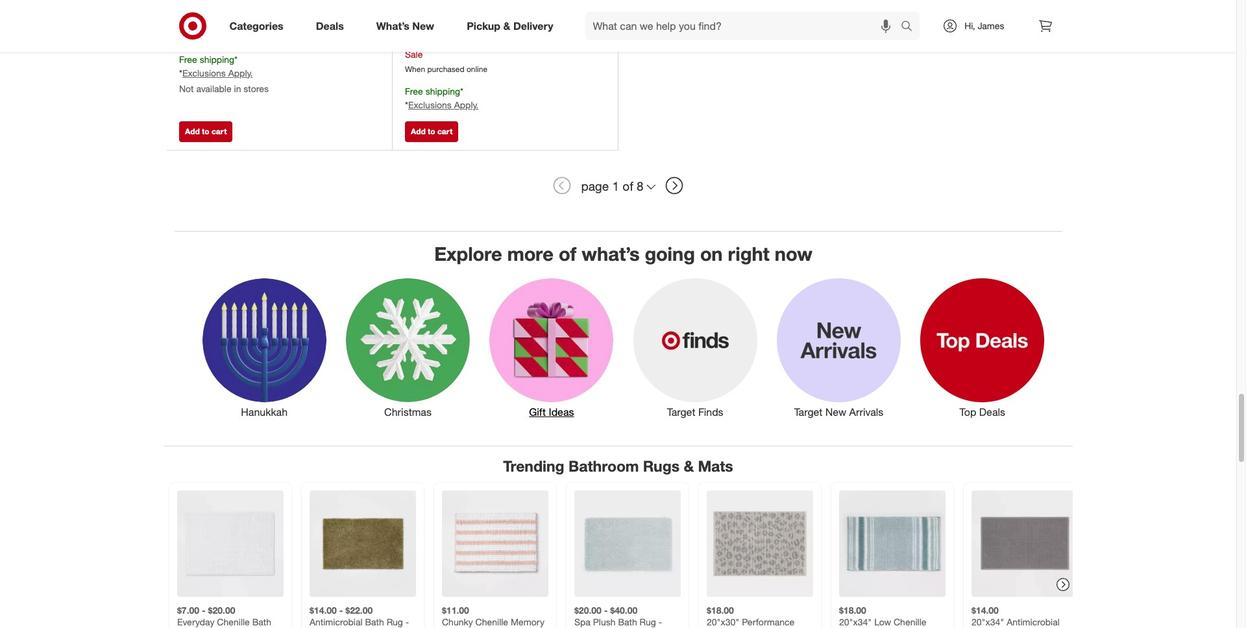 Task type: locate. For each thing, give the bounding box(es) containing it.
1 cart from the left
[[212, 127, 227, 136]]

1 horizontal spatial exclusions apply. button
[[408, 99, 479, 112]]

cart for sale
[[437, 127, 453, 136]]

-
[[202, 605, 205, 616], [339, 605, 343, 616], [604, 605, 608, 616], [405, 617, 409, 628], [658, 617, 662, 628], [196, 628, 199, 628], [507, 628, 511, 628], [1011, 628, 1015, 628]]

1 20"x34" from the left
[[839, 617, 872, 628]]

0 vertical spatial new
[[412, 19, 434, 32]]

1 horizontal spatial add to cart
[[411, 127, 453, 136]]

when up free shipping * * exclusions apply.
[[405, 64, 425, 74]]

0 horizontal spatial $14.00
[[309, 605, 337, 616]]

2 to from the left
[[428, 127, 435, 136]]

1 horizontal spatial shipping
[[426, 86, 460, 97]]

1 horizontal spatial $14.00
[[971, 605, 999, 616]]

1 horizontal spatial threshold™
[[574, 628, 619, 628]]

of right more
[[559, 242, 577, 266]]

0 horizontal spatial exclusions apply. button
[[182, 67, 253, 80]]

2 foam from the left
[[875, 628, 898, 628]]

0 horizontal spatial threshold™
[[309, 628, 355, 628]]

20"x34" antimicrobial bath mat - threshold™ image
[[971, 491, 1078, 597], [971, 491, 1078, 597]]

0 horizontal spatial mat
[[748, 628, 764, 628]]

sale inside sale when purchased online
[[405, 49, 423, 60]]

0 horizontal spatial $18.00
[[707, 605, 734, 616]]

1 vertical spatial deals
[[979, 406, 1006, 419]]

bath inside the $20.00 - $40.00 spa plush bath rug - threshold™
[[618, 617, 637, 628]]

online down pickup
[[467, 64, 488, 74]]

free inside free shipping * * exclusions apply.
[[405, 86, 423, 97]]

0 horizontal spatial free
[[179, 54, 197, 65]]

to down available
[[202, 127, 209, 136]]

free inside free shipping * * exclusions apply. not available in stores
[[179, 54, 197, 65]]

0 vertical spatial online
[[241, 32, 262, 42]]

0 horizontal spatial $20.00
[[208, 605, 235, 616]]

1 chenille from the left
[[217, 617, 249, 628]]

of for more
[[559, 242, 577, 266]]

antimicrobial
[[309, 617, 362, 628], [1007, 617, 1060, 628]]

chenille
[[217, 617, 249, 628], [475, 617, 508, 628], [894, 617, 926, 628]]

$20.00 up spa
[[574, 605, 601, 616]]

2 horizontal spatial chenille
[[894, 617, 926, 628]]

chenille up essentials™
[[217, 617, 249, 628]]

2 $20.00 from the left
[[574, 605, 601, 616]]

1 threshold™ from the left
[[309, 628, 355, 628]]

1 horizontal spatial &
[[684, 457, 694, 475]]

1 horizontal spatial online
[[467, 64, 488, 74]]

2 $18.00 from the left
[[839, 605, 866, 616]]

1 horizontal spatial apply.
[[454, 99, 479, 110]]

0 horizontal spatial add to cart
[[185, 127, 227, 136]]

apply. up 'in'
[[228, 67, 253, 78]]

2 mat from the left
[[993, 628, 1009, 628]]

2 add from the left
[[411, 127, 426, 136]]

0 horizontal spatial online
[[241, 32, 262, 42]]

of inside dropdown button
[[623, 178, 633, 193]]

search button
[[895, 12, 927, 43]]

what's new link
[[365, 12, 451, 40]]

3 threshold™ from the left
[[1017, 628, 1063, 628]]

0 horizontal spatial purchased
[[202, 32, 239, 42]]

target for target new arrivals
[[794, 406, 823, 419]]

top
[[960, 406, 977, 419]]

1 vertical spatial exclusions apply. button
[[408, 99, 479, 112]]

in
[[234, 83, 241, 94]]

2 horizontal spatial threshold™
[[1017, 628, 1063, 628]]

target for target finds
[[667, 406, 696, 419]]

foam down 'low'
[[875, 628, 898, 628]]

0 vertical spatial sale
[[179, 17, 197, 28]]

cart down available
[[212, 127, 227, 136]]

add for sale
[[411, 127, 426, 136]]

cart down free shipping * * exclusions apply.
[[437, 127, 453, 136]]

when
[[179, 32, 199, 42], [405, 64, 425, 74]]

free for free shipping * * exclusions apply.
[[405, 86, 423, 97]]

$7.00
[[177, 605, 199, 616]]

of left the 8
[[623, 178, 633, 193]]

1 add to cart button from the left
[[179, 122, 233, 142]]

foam inside $18.00 20"x34" low chenille memory foam bath rug
[[875, 628, 898, 628]]

rug
[[386, 617, 403, 628], [639, 617, 656, 628], [177, 628, 193, 628], [488, 628, 505, 628], [922, 628, 938, 628]]

0 horizontal spatial &
[[503, 19, 511, 32]]

1 vertical spatial exclusions
[[408, 99, 452, 110]]

exclusions down sale when purchased online
[[408, 99, 452, 110]]

exclusions apply. button down sale when purchased online
[[408, 99, 479, 112]]

0 horizontal spatial cart
[[212, 127, 227, 136]]

2 cart from the left
[[437, 127, 453, 136]]

0 horizontal spatial when
[[179, 32, 199, 42]]

1 horizontal spatial cart
[[437, 127, 453, 136]]

rug inside the $20.00 - $40.00 spa plush bath rug - threshold™
[[639, 617, 656, 628]]

3 chenille from the left
[[894, 617, 926, 628]]

shipping for free shipping * * exclusions apply. not available in stores
[[200, 54, 234, 65]]

target new arrivals link
[[767, 276, 911, 420]]

rugs
[[643, 457, 680, 475]]

to for not available in stores
[[202, 127, 209, 136]]

apply. for free shipping * * exclusions apply. not available in stores
[[228, 67, 253, 78]]

0 horizontal spatial 20"x34"
[[839, 617, 872, 628]]

0 horizontal spatial foam
[[442, 628, 464, 628]]

purchased inside '$37.99 sale when purchased online'
[[202, 32, 239, 42]]

1 horizontal spatial purchased
[[427, 64, 465, 74]]

0 vertical spatial apply.
[[228, 67, 253, 78]]

& left mats
[[684, 457, 694, 475]]

1 to from the left
[[202, 127, 209, 136]]

1 $14.00 from the left
[[309, 605, 337, 616]]

deals link
[[305, 12, 360, 40]]

add down not
[[185, 127, 200, 136]]

1 vertical spatial memory
[[839, 628, 873, 628]]

top deals
[[960, 406, 1006, 419]]

mat
[[748, 628, 764, 628], [993, 628, 1009, 628]]

purchased up free shipping * * exclusions apply. not available in stores
[[202, 32, 239, 42]]

purchased inside sale when purchased online
[[427, 64, 465, 74]]

1 mat from the left
[[748, 628, 764, 628]]

sale
[[179, 17, 197, 28], [405, 49, 423, 60]]

0 vertical spatial memory
[[511, 617, 544, 628]]

1 horizontal spatial 20"x34"
[[971, 617, 1004, 628]]

add to cart
[[185, 127, 227, 136], [411, 127, 453, 136]]

1 vertical spatial &
[[684, 457, 694, 475]]

bath inside $18.00 20"x30" performance plus bath mat
[[727, 628, 746, 628]]

explore
[[434, 242, 502, 266]]

1 horizontal spatial of
[[623, 178, 633, 193]]

1 horizontal spatial chenille
[[475, 617, 508, 628]]

1 vertical spatial shipping
[[426, 86, 460, 97]]

0 horizontal spatial sale
[[179, 17, 197, 28]]

apply. inside free shipping * * exclusions apply.
[[454, 99, 479, 110]]

1 horizontal spatial $18.00
[[839, 605, 866, 616]]

1 horizontal spatial deals
[[979, 406, 1006, 419]]

add to cart down free shipping * * exclusions apply.
[[411, 127, 453, 136]]

antimicrobial inside "$14.00 - $22.00 antimicrobial bath rug - threshold™"
[[309, 617, 362, 628]]

$18.00 inside $18.00 20"x30" performance plus bath mat
[[707, 605, 734, 616]]

2 target from the left
[[794, 406, 823, 419]]

memory inside $11.00 chunky chenille memory foam bath rug - roo
[[511, 617, 544, 628]]

2 $14.00 from the left
[[971, 605, 999, 616]]

1 horizontal spatial memory
[[839, 628, 873, 628]]

1 antimicrobial from the left
[[309, 617, 362, 628]]

1 vertical spatial apply.
[[454, 99, 479, 110]]

1 add from the left
[[185, 127, 200, 136]]

1 horizontal spatial mat
[[993, 628, 1009, 628]]

now
[[775, 242, 813, 266]]

exclusions apply. button up available
[[182, 67, 253, 80]]

0 vertical spatial purchased
[[202, 32, 239, 42]]

0 horizontal spatial add to cart button
[[179, 122, 233, 142]]

trending
[[503, 457, 565, 475]]

purchased up free shipping * * exclusions apply.
[[427, 64, 465, 74]]

shipping inside free shipping * * exclusions apply.
[[426, 86, 460, 97]]

$20.00
[[208, 605, 235, 616], [574, 605, 601, 616]]

$7.00 - $20.00 everyday chenille bath rug - room essentials™
[[177, 605, 275, 628]]

1 horizontal spatial exclusions
[[408, 99, 452, 110]]

sale down $37.99
[[179, 17, 197, 28]]

0 horizontal spatial shipping
[[200, 54, 234, 65]]

foam down chunky
[[442, 628, 464, 628]]

apply. inside free shipping * * exclusions apply. not available in stores
[[228, 67, 253, 78]]

shipping inside free shipping * * exclusions apply. not available in stores
[[200, 54, 234, 65]]

shipping
[[200, 54, 234, 65], [426, 86, 460, 97]]

target new arrivals
[[794, 406, 884, 419]]

chenille inside $11.00 chunky chenille memory foam bath rug - roo
[[475, 617, 508, 628]]

bath inside "$7.00 - $20.00 everyday chenille bath rug - room essentials™"
[[252, 617, 271, 628]]

online
[[241, 32, 262, 42], [467, 64, 488, 74]]

0 vertical spatial exclusions
[[182, 67, 226, 78]]

online down categories at the left of the page
[[241, 32, 262, 42]]

foam
[[442, 628, 464, 628], [875, 628, 898, 628]]

20"x34" inside $18.00 20"x34" low chenille memory foam bath rug
[[839, 617, 872, 628]]

apply.
[[228, 67, 253, 78], [454, 99, 479, 110]]

0 vertical spatial when
[[179, 32, 199, 42]]

when inside sale when purchased online
[[405, 64, 425, 74]]

$14.00 20"x34" antimicrobial bath mat - threshold™
[[971, 605, 1063, 628]]

target
[[667, 406, 696, 419], [794, 406, 823, 419]]

& inside pickup & delivery link
[[503, 19, 511, 32]]

trending bathroom rugs & mats
[[503, 457, 733, 475]]

1 horizontal spatial add to cart button
[[405, 122, 459, 142]]

add to cart button down free shipping * * exclusions apply.
[[405, 122, 459, 142]]

arrivals
[[849, 406, 884, 419]]

threshold™ inside $14.00 20"x34" antimicrobial bath mat - threshold™
[[1017, 628, 1063, 628]]

exclusions
[[182, 67, 226, 78], [408, 99, 452, 110]]

1 $18.00 from the left
[[707, 605, 734, 616]]

1 add to cart from the left
[[185, 127, 227, 136]]

1 vertical spatial purchased
[[427, 64, 465, 74]]

0 horizontal spatial apply.
[[228, 67, 253, 78]]

rug inside "$14.00 - $22.00 antimicrobial bath rug - threshold™"
[[386, 617, 403, 628]]

stores
[[244, 83, 269, 94]]

$11.00
[[442, 605, 469, 616]]

add to cart for not available in stores
[[185, 127, 227, 136]]

add to cart button for sale
[[405, 122, 459, 142]]

target left "arrivals"
[[794, 406, 823, 419]]

$20.00 up room
[[208, 605, 235, 616]]

0 horizontal spatial target
[[667, 406, 696, 419]]

20"x34" low chenille memory foam bath rug - threshold™ image
[[839, 491, 945, 597], [839, 491, 945, 597]]

exclusions up available
[[182, 67, 226, 78]]

1 vertical spatial new
[[826, 406, 847, 419]]

1 target from the left
[[667, 406, 696, 419]]

0 horizontal spatial memory
[[511, 617, 544, 628]]

right
[[728, 242, 770, 266]]

rug for spa plush bath rug - threshold™
[[639, 617, 656, 628]]

new for target
[[826, 406, 847, 419]]

2 add to cart from the left
[[411, 127, 453, 136]]

threshold™ inside the $20.00 - $40.00 spa plush bath rug - threshold™
[[574, 628, 619, 628]]

2 antimicrobial from the left
[[1007, 617, 1060, 628]]

20"x30" performance plus bath mat - threshold™ image
[[707, 491, 813, 597], [707, 491, 813, 597]]

everyday chenille bath rug - room essentials™ image
[[177, 491, 283, 597], [177, 491, 283, 597]]

explore more of what's going on right now
[[434, 242, 813, 266]]

to
[[202, 127, 209, 136], [428, 127, 435, 136]]

exclusions inside free shipping * * exclusions apply.
[[408, 99, 452, 110]]

1 vertical spatial of
[[559, 242, 577, 266]]

deals right top
[[979, 406, 1006, 419]]

new right what's
[[412, 19, 434, 32]]

0 horizontal spatial add
[[185, 127, 200, 136]]

free
[[179, 54, 197, 65], [405, 86, 423, 97]]

to for sale
[[428, 127, 435, 136]]

1 vertical spatial free
[[405, 86, 423, 97]]

what's
[[376, 19, 410, 32]]

ideas
[[549, 406, 574, 419]]

exclusions inside free shipping * * exclusions apply. not available in stores
[[182, 67, 226, 78]]

*
[[234, 54, 238, 65], [179, 67, 182, 78], [460, 86, 464, 97], [405, 99, 408, 110]]

spa plush bath rug - threshold™ image
[[574, 491, 681, 597], [574, 491, 681, 597]]

0 horizontal spatial chenille
[[217, 617, 249, 628]]

1 $20.00 from the left
[[208, 605, 235, 616]]

add to cart button down available
[[179, 122, 233, 142]]

1 vertical spatial when
[[405, 64, 425, 74]]

2 threshold™ from the left
[[574, 628, 619, 628]]

20"x34" inside $14.00 20"x34" antimicrobial bath mat - threshold™
[[971, 617, 1004, 628]]

$18.00 20"x34" low chenille memory foam bath rug 
[[839, 605, 944, 628]]

deals left what's
[[316, 19, 344, 32]]

add
[[185, 127, 200, 136], [411, 127, 426, 136]]

$14.00
[[309, 605, 337, 616], [971, 605, 999, 616]]

cart
[[212, 127, 227, 136], [437, 127, 453, 136]]

1 vertical spatial online
[[467, 64, 488, 74]]

chenille right chunky
[[475, 617, 508, 628]]

of
[[623, 178, 633, 193], [559, 242, 577, 266]]

threshold™
[[309, 628, 355, 628], [574, 628, 619, 628], [1017, 628, 1063, 628]]

1 horizontal spatial to
[[428, 127, 435, 136]]

1 horizontal spatial foam
[[875, 628, 898, 628]]

2 20"x34" from the left
[[971, 617, 1004, 628]]

20"x34"
[[839, 617, 872, 628], [971, 617, 1004, 628]]

exclusions for not available in stores
[[182, 67, 226, 78]]

bath
[[252, 617, 271, 628], [365, 617, 384, 628], [618, 617, 637, 628], [467, 628, 486, 628], [727, 628, 746, 628], [900, 628, 919, 628], [971, 628, 990, 628]]

memory
[[511, 617, 544, 628], [839, 628, 873, 628]]

0 vertical spatial of
[[623, 178, 633, 193]]

0 horizontal spatial new
[[412, 19, 434, 32]]

purchased
[[202, 32, 239, 42], [427, 64, 465, 74]]

add down free shipping * * exclusions apply.
[[411, 127, 426, 136]]

0 horizontal spatial of
[[559, 242, 577, 266]]

1 horizontal spatial target
[[794, 406, 823, 419]]

0 horizontal spatial exclusions
[[182, 67, 226, 78]]

2 add to cart button from the left
[[405, 122, 459, 142]]

new left "arrivals"
[[826, 406, 847, 419]]

0 vertical spatial &
[[503, 19, 511, 32]]

0 horizontal spatial to
[[202, 127, 209, 136]]

1 horizontal spatial sale
[[405, 49, 423, 60]]

0 horizontal spatial deals
[[316, 19, 344, 32]]

1 vertical spatial sale
[[405, 49, 423, 60]]

1 horizontal spatial antimicrobial
[[1007, 617, 1060, 628]]

1 horizontal spatial $20.00
[[574, 605, 601, 616]]

1 horizontal spatial add
[[411, 127, 426, 136]]

to down free shipping * * exclusions apply.
[[428, 127, 435, 136]]

1 horizontal spatial when
[[405, 64, 425, 74]]

hi,
[[965, 20, 975, 31]]

when down $37.99
[[179, 32, 199, 42]]

$18.00 20"x30" performance plus bath mat 
[[707, 605, 794, 628]]

free up not
[[179, 54, 197, 65]]

rug inside "$7.00 - $20.00 everyday chenille bath rug - room essentials™"
[[177, 628, 193, 628]]

apply. down sale when purchased online
[[454, 99, 479, 110]]

deals
[[316, 19, 344, 32], [979, 406, 1006, 419]]

rug inside $11.00 chunky chenille memory foam bath rug - roo
[[488, 628, 505, 628]]

0 horizontal spatial antimicrobial
[[309, 617, 362, 628]]

2 chenille from the left
[[475, 617, 508, 628]]

chenille inside $18.00 20"x34" low chenille memory foam bath rug
[[894, 617, 926, 628]]

exclusions for *
[[408, 99, 452, 110]]

1 horizontal spatial free
[[405, 86, 423, 97]]

& right pickup
[[503, 19, 511, 32]]

pickup & delivery link
[[456, 12, 570, 40]]

1 horizontal spatial new
[[826, 406, 847, 419]]

antimicrobial bath rug - threshold™ image
[[309, 491, 416, 597], [309, 491, 416, 597]]

plush
[[593, 617, 615, 628]]

add to cart down available
[[185, 127, 227, 136]]

$18.00 inside $18.00 20"x34" low chenille memory foam bath rug
[[839, 605, 866, 616]]

$14.00 inside "$14.00 - $22.00 antimicrobial bath rug - threshold™"
[[309, 605, 337, 616]]

chenille right 'low'
[[894, 617, 926, 628]]

chunky chenille memory foam bath rug - room essentials™ image
[[442, 491, 548, 597], [442, 491, 548, 597]]

$14.00 inside $14.00 20"x34" antimicrobial bath mat - threshold™
[[971, 605, 999, 616]]

free down sale when purchased online
[[405, 86, 423, 97]]

sale down "what's new" link
[[405, 49, 423, 60]]

1
[[612, 178, 619, 193]]

target left finds
[[667, 406, 696, 419]]

gift
[[529, 406, 546, 419]]

$40.00
[[610, 605, 637, 616]]

new
[[412, 19, 434, 32], [826, 406, 847, 419]]

- inside $14.00 20"x34" antimicrobial bath mat - threshold™
[[1011, 628, 1015, 628]]

add for not available in stores
[[185, 127, 200, 136]]

shipping down sale when purchased online
[[426, 86, 460, 97]]

$11.00 chunky chenille memory foam bath rug - roo
[[442, 605, 544, 628]]

0 vertical spatial shipping
[[200, 54, 234, 65]]

$18.00
[[707, 605, 734, 616], [839, 605, 866, 616]]

0 vertical spatial free
[[179, 54, 197, 65]]

shipping up available
[[200, 54, 234, 65]]

1 foam from the left
[[442, 628, 464, 628]]

more
[[507, 242, 554, 266]]



Task type: describe. For each thing, give the bounding box(es) containing it.
delivery
[[513, 19, 553, 32]]

target finds
[[667, 406, 724, 419]]

0 vertical spatial deals
[[316, 19, 344, 32]]

rug for chunky chenille memory foam bath rug - roo
[[488, 628, 505, 628]]

spa
[[574, 617, 590, 628]]

20"x34" for $14.00
[[971, 617, 1004, 628]]

shipping for free shipping * * exclusions apply.
[[426, 86, 460, 97]]

hi, james
[[965, 20, 1005, 31]]

$18.00 for $18.00 20"x34" low chenille memory foam bath rug 
[[839, 605, 866, 616]]

- inside $11.00 chunky chenille memory foam bath rug - roo
[[507, 628, 511, 628]]

$37.99 sale when purchased online
[[179, 2, 262, 42]]

cart for not available in stores
[[212, 127, 227, 136]]

categories
[[229, 19, 283, 32]]

sale when purchased online
[[405, 49, 488, 74]]

when inside '$37.99 sale when purchased online'
[[179, 32, 199, 42]]

christmas link
[[336, 276, 480, 420]]

finds
[[698, 406, 724, 419]]

$18.00 for $18.00 20"x30" performance plus bath mat 
[[707, 605, 734, 616]]

free shipping * * exclusions apply.
[[405, 86, 479, 110]]

what's
[[582, 242, 640, 266]]

add to cart for sale
[[411, 127, 453, 136]]

$14.00 for $14.00 20"x34" antimicrobial bath mat - threshold™
[[971, 605, 999, 616]]

rug for everyday chenille bath rug - room essentials™
[[177, 628, 193, 628]]

free shipping * * exclusions apply. not available in stores
[[179, 54, 269, 94]]

everyday
[[177, 617, 214, 628]]

deals inside "link"
[[979, 406, 1006, 419]]

mats
[[698, 457, 733, 475]]

bath inside "$14.00 - $22.00 antimicrobial bath rug - threshold™"
[[365, 617, 384, 628]]

page
[[581, 178, 609, 193]]

$20.00 - $40.00 spa plush bath rug - threshold™
[[574, 605, 662, 628]]

antimicrobial inside $14.00 20"x34" antimicrobial bath mat - threshold™
[[1007, 617, 1060, 628]]

performance
[[742, 617, 794, 628]]

rug inside $18.00 20"x34" low chenille memory foam bath rug
[[922, 628, 938, 628]]

pickup & delivery
[[467, 19, 553, 32]]

$20.00 inside the $20.00 - $40.00 spa plush bath rug - threshold™
[[574, 605, 601, 616]]

hanukkah
[[241, 406, 288, 419]]

of for 1
[[623, 178, 633, 193]]

online inside sale when purchased online
[[467, 64, 488, 74]]

gift ideas link
[[480, 276, 624, 420]]

essentials™
[[229, 628, 275, 628]]

hanukkah link
[[192, 276, 336, 420]]

$37.99
[[179, 2, 210, 15]]

bath inside $11.00 chunky chenille memory foam bath rug - roo
[[467, 628, 486, 628]]

on
[[700, 242, 723, 266]]

$14.00 - $22.00 antimicrobial bath rug - threshold™
[[309, 605, 409, 628]]

free for free shipping * * exclusions apply. not available in stores
[[179, 54, 197, 65]]

james
[[978, 20, 1005, 31]]

20"x30"
[[707, 617, 739, 628]]

top deals link
[[911, 276, 1055, 420]]

chenille inside "$7.00 - $20.00 everyday chenille bath rug - room essentials™"
[[217, 617, 249, 628]]

online inside '$37.99 sale when purchased online'
[[241, 32, 262, 42]]

low
[[874, 617, 891, 628]]

$14.00 for $14.00 - $22.00 antimicrobial bath rug - threshold™
[[309, 605, 337, 616]]

memory inside $18.00 20"x34" low chenille memory foam bath rug
[[839, 628, 873, 628]]

room
[[202, 628, 226, 628]]

pickup
[[467, 19, 501, 32]]

threshold™ inside "$14.00 - $22.00 antimicrobial bath rug - threshold™"
[[309, 628, 355, 628]]

available
[[196, 83, 232, 94]]

bath inside $14.00 20"x34" antimicrobial bath mat - threshold™
[[971, 628, 990, 628]]

page 1 of 8 button
[[575, 172, 661, 200]]

what's new
[[376, 19, 434, 32]]

What can we help you find? suggestions appear below search field
[[585, 12, 904, 40]]

sale inside '$37.99 sale when purchased online'
[[179, 17, 197, 28]]

search
[[895, 20, 927, 33]]

20"x34" for $18.00
[[839, 617, 872, 628]]

gift ideas
[[529, 406, 574, 419]]

categories link
[[218, 12, 300, 40]]

apply. for free shipping * * exclusions apply.
[[454, 99, 479, 110]]

0 vertical spatial exclusions apply. button
[[182, 67, 253, 80]]

foam inside $11.00 chunky chenille memory foam bath rug - roo
[[442, 628, 464, 628]]

$22.00
[[345, 605, 372, 616]]

going
[[645, 242, 695, 266]]

new for what's
[[412, 19, 434, 32]]

plus
[[707, 628, 724, 628]]

8
[[637, 178, 644, 193]]

not
[[179, 83, 194, 94]]

bathroom
[[569, 457, 639, 475]]

chunky
[[442, 617, 473, 628]]

add to cart button for not available in stores
[[179, 122, 233, 142]]

target finds link
[[624, 276, 767, 420]]

christmas
[[384, 406, 432, 419]]

page 1 of 8
[[581, 178, 644, 193]]

mat inside $18.00 20"x30" performance plus bath mat
[[748, 628, 764, 628]]

$20.00 inside "$7.00 - $20.00 everyday chenille bath rug - room essentials™"
[[208, 605, 235, 616]]

bath inside $18.00 20"x34" low chenille memory foam bath rug
[[900, 628, 919, 628]]

mat inside $14.00 20"x34" antimicrobial bath mat - threshold™
[[993, 628, 1009, 628]]



Task type: vqa. For each thing, say whether or not it's contained in the screenshot.
Threshold™
yes



